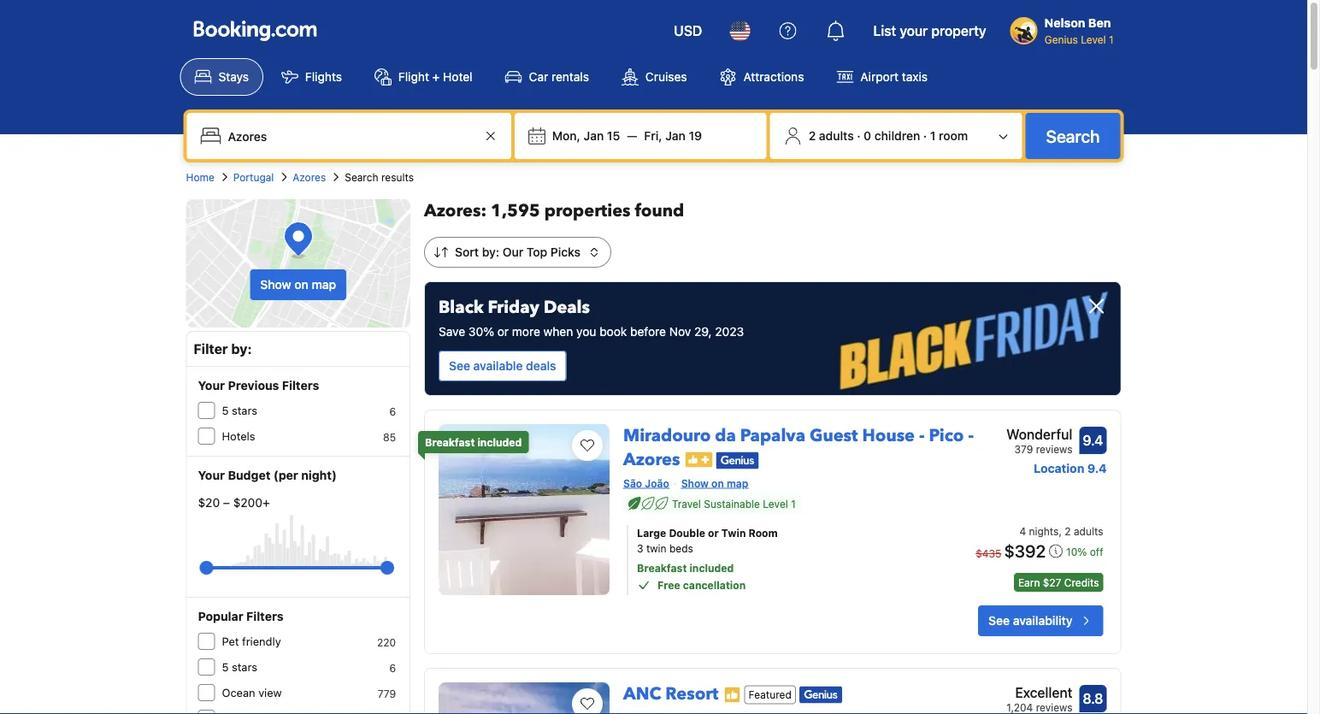 Task type: vqa. For each thing, say whether or not it's contained in the screenshot.
the options
no



Task type: locate. For each thing, give the bounding box(es) containing it.
your down "filter"
[[198, 379, 225, 393]]

2 vertical spatial 1
[[791, 498, 796, 510]]

azores: 1,595 properties found
[[424, 199, 685, 223]]

1 horizontal spatial or
[[708, 527, 719, 539]]

1 horizontal spatial jan
[[666, 129, 686, 143]]

2 jan from the left
[[666, 129, 686, 143]]

2 6 from the top
[[390, 662, 396, 674]]

home link
[[186, 169, 215, 185]]

your for your previous filters
[[198, 379, 225, 393]]

by: left our
[[482, 245, 500, 259]]

9.4
[[1083, 432, 1104, 449], [1088, 462, 1107, 476]]

before
[[631, 325, 666, 339]]

or right 30%
[[498, 325, 509, 339]]

1 · from the left
[[857, 129, 861, 143]]

breakfast right 85 in the bottom left of the page
[[425, 436, 475, 448]]

1 5 stars from the top
[[222, 404, 257, 417]]

see
[[449, 359, 471, 373], [989, 614, 1010, 628]]

1 vertical spatial on
[[712, 477, 724, 489]]

1 horizontal spatial -
[[969, 424, 974, 448]]

mon, jan 15 — fri, jan 19
[[552, 129, 702, 143]]

2 - from the left
[[969, 424, 974, 448]]

twin
[[647, 542, 667, 554]]

1 horizontal spatial included
[[690, 562, 734, 574]]

search for search results
[[345, 171, 379, 183]]

wonderful
[[1007, 426, 1073, 443]]

4 nights , 2 adults
[[1020, 525, 1104, 537]]

this property is part of our preferred plus program. it's committed to providing outstanding service and excellent value. it'll pay us a higher commission if you make a booking. image
[[686, 452, 713, 468], [686, 452, 713, 468]]

miradouro da papalva guest house - pico - azores link
[[624, 417, 974, 472]]

-
[[920, 424, 925, 448], [969, 424, 974, 448]]

on inside button
[[295, 278, 309, 292]]

filters right "previous"
[[282, 379, 319, 393]]

1 vertical spatial azores
[[624, 448, 680, 472]]

usd button
[[664, 10, 713, 51]]

1 5 from the top
[[222, 404, 229, 417]]

jan left 19
[[666, 129, 686, 143]]

included up cancellation
[[690, 562, 734, 574]]

0 vertical spatial show on map
[[260, 278, 336, 292]]

0 horizontal spatial show on map
[[260, 278, 336, 292]]

attractions
[[744, 70, 804, 84]]

papalva
[[741, 424, 806, 448]]

attractions link
[[705, 58, 819, 96]]

2 inside button
[[809, 129, 816, 143]]

6 up 779
[[390, 662, 396, 674]]

azores link
[[293, 169, 326, 185]]

1 horizontal spatial 2
[[1065, 525, 1071, 537]]

0 horizontal spatial show
[[260, 278, 291, 292]]

0 vertical spatial reviews
[[1036, 443, 1073, 455]]

1 vertical spatial 5 stars
[[222, 661, 257, 674]]

1 horizontal spatial ·
[[924, 129, 927, 143]]

0 vertical spatial or
[[498, 325, 509, 339]]

show inside button
[[260, 278, 291, 292]]

car
[[529, 70, 549, 84]]

1 left room
[[931, 129, 936, 143]]

reviews up location
[[1036, 443, 1073, 455]]

nelson ben genius level 1
[[1045, 16, 1114, 45]]

0 horizontal spatial level
[[763, 498, 789, 510]]

flight + hotel
[[399, 70, 473, 84]]

see available deals button
[[439, 351, 567, 382]]

home
[[186, 171, 215, 183]]

1 vertical spatial level
[[763, 498, 789, 510]]

1 vertical spatial 1
[[931, 129, 936, 143]]

stars up hotels
[[232, 404, 257, 417]]

5 down pet
[[222, 661, 229, 674]]

level inside the nelson ben genius level 1
[[1081, 33, 1107, 45]]

your account menu nelson ben genius level 1 element
[[1011, 8, 1121, 47]]

1 horizontal spatial adults
[[1074, 525, 1104, 537]]

0 vertical spatial 6
[[390, 405, 396, 417]]

miradouro da papalva guest house - pico - azores image
[[439, 424, 610, 595]]

0 horizontal spatial on
[[295, 278, 309, 292]]

your up the $20
[[198, 468, 225, 482]]

0 horizontal spatial see
[[449, 359, 471, 373]]

0 vertical spatial adults
[[819, 129, 854, 143]]

map inside show on map button
[[312, 278, 336, 292]]

twin
[[722, 527, 746, 539]]

0 vertical spatial 9.4
[[1083, 432, 1104, 449]]

1 horizontal spatial breakfast
[[637, 562, 687, 574]]

previous
[[228, 379, 279, 393]]

reviews inside excellent 1,204 reviews
[[1036, 701, 1073, 713]]

0 vertical spatial 1
[[1109, 33, 1114, 45]]

9.4 down scored 9.4 element
[[1088, 462, 1107, 476]]

by: right "filter"
[[231, 341, 252, 357]]

properties
[[545, 199, 631, 223]]

1 horizontal spatial 1
[[931, 129, 936, 143]]

0 vertical spatial 5 stars
[[222, 404, 257, 417]]

book
[[600, 325, 627, 339]]

1 down ben
[[1109, 33, 1114, 45]]

0 vertical spatial map
[[312, 278, 336, 292]]

level
[[1081, 33, 1107, 45], [763, 498, 789, 510]]

- right pico
[[969, 424, 974, 448]]

2 horizontal spatial 1
[[1109, 33, 1114, 45]]

–
[[223, 496, 230, 510]]

breakfast included
[[425, 436, 522, 448]]

excellent element
[[1007, 683, 1073, 703]]

1 vertical spatial adults
[[1074, 525, 1104, 537]]

2 right ,
[[1065, 525, 1071, 537]]

our
[[503, 245, 524, 259]]

see availability
[[989, 614, 1073, 628]]

0 vertical spatial stars
[[232, 404, 257, 417]]

filter by:
[[194, 341, 252, 357]]

credits
[[1065, 577, 1100, 589]]

1 horizontal spatial search
[[1047, 126, 1101, 146]]

list
[[874, 23, 897, 39]]

6 up 85 in the bottom left of the page
[[390, 405, 396, 417]]

popular filters
[[198, 609, 284, 624]]

jan left 15
[[584, 129, 604, 143]]

0 horizontal spatial or
[[498, 325, 509, 339]]

results
[[381, 171, 414, 183]]

1 inside button
[[931, 129, 936, 143]]

1 horizontal spatial see
[[989, 614, 1010, 628]]

large
[[637, 527, 667, 539]]

earn
[[1019, 577, 1041, 589]]

0 vertical spatial on
[[295, 278, 309, 292]]

show on map inside button
[[260, 278, 336, 292]]

Where are you going? field
[[221, 121, 481, 151]]

portugal
[[233, 171, 274, 183]]

group
[[207, 554, 388, 582]]

9.4 up location 9.4
[[1083, 432, 1104, 449]]

black friday deals image
[[425, 282, 1121, 395]]

your previous filters
[[198, 379, 319, 393]]

see for see available deals
[[449, 359, 471, 373]]

or left twin
[[708, 527, 719, 539]]

1 vertical spatial 5
[[222, 661, 229, 674]]

0 horizontal spatial 2
[[809, 129, 816, 143]]

ocean view
[[222, 686, 282, 699]]

1 vertical spatial reviews
[[1036, 701, 1073, 713]]

1 horizontal spatial azores
[[624, 448, 680, 472]]

1 vertical spatial included
[[690, 562, 734, 574]]

0 vertical spatial azores
[[293, 171, 326, 183]]

1 vertical spatial 6
[[390, 662, 396, 674]]

included
[[478, 436, 522, 448], [690, 562, 734, 574]]

list your property link
[[863, 10, 997, 51]]

breakfast up the free
[[637, 562, 687, 574]]

usd
[[674, 23, 703, 39]]

1 horizontal spatial by:
[[482, 245, 500, 259]]

0 horizontal spatial jan
[[584, 129, 604, 143]]

4
[[1020, 525, 1027, 537]]

1 vertical spatial your
[[198, 468, 225, 482]]

1 vertical spatial 9.4
[[1088, 462, 1107, 476]]

genius discounts available at this property. image
[[716, 452, 759, 469], [716, 452, 759, 469], [800, 687, 842, 704], [800, 687, 842, 704]]

by:
[[482, 245, 500, 259], [231, 341, 252, 357]]

friendly
[[242, 635, 281, 648]]

genius
[[1045, 33, 1079, 45]]

filter
[[194, 341, 228, 357]]

see left availability
[[989, 614, 1010, 628]]

included inside 3 twin beds breakfast included
[[690, 562, 734, 574]]

0 horizontal spatial azores
[[293, 171, 326, 183]]

- left pico
[[920, 424, 925, 448]]

29,
[[695, 325, 712, 339]]

2 your from the top
[[198, 468, 225, 482]]

0 vertical spatial breakfast
[[425, 436, 475, 448]]

1 vertical spatial by:
[[231, 341, 252, 357]]

see down save
[[449, 359, 471, 373]]

0 vertical spatial 2
[[809, 129, 816, 143]]

0 vertical spatial level
[[1081, 33, 1107, 45]]

1 stars from the top
[[232, 404, 257, 417]]

1 reviews from the top
[[1036, 443, 1073, 455]]

1 vertical spatial stars
[[232, 661, 257, 674]]

cancellation
[[683, 579, 746, 591]]

1 horizontal spatial level
[[1081, 33, 1107, 45]]

2 · from the left
[[924, 129, 927, 143]]

1 vertical spatial see
[[989, 614, 1010, 628]]

this property is part of our preferred partner program. it's committed to providing excellent service and good value. it'll pay us a higher commission if you make a booking. image
[[724, 687, 741, 704], [724, 687, 741, 704]]

2 5 stars from the top
[[222, 661, 257, 674]]

2 stars from the top
[[232, 661, 257, 674]]

level down ben
[[1081, 33, 1107, 45]]

adults left 0
[[819, 129, 854, 143]]

5 stars up ocean
[[222, 661, 257, 674]]

0 vertical spatial show
[[260, 278, 291, 292]]

location 9.4
[[1034, 462, 1107, 476]]

pico
[[929, 424, 965, 448]]

0 vertical spatial search
[[1047, 126, 1101, 146]]

view
[[259, 686, 282, 699]]

0 horizontal spatial 1
[[791, 498, 796, 510]]

5 up hotels
[[222, 404, 229, 417]]

0
[[864, 129, 872, 143]]

1 horizontal spatial show
[[682, 477, 709, 489]]

adults up '10% off'
[[1074, 525, 1104, 537]]

see inside button
[[449, 359, 471, 373]]

· right children
[[924, 129, 927, 143]]

scored 9.4 element
[[1080, 427, 1107, 454]]

1 vertical spatial breakfast
[[637, 562, 687, 574]]

stars up ocean
[[232, 661, 257, 674]]

5 stars
[[222, 404, 257, 417], [222, 661, 257, 674]]

included down see available deals button
[[478, 436, 522, 448]]

1 vertical spatial map
[[727, 477, 749, 489]]

0 horizontal spatial search
[[345, 171, 379, 183]]

by: for sort
[[482, 245, 500, 259]]

reviews for wonderful
[[1036, 443, 1073, 455]]

2
[[809, 129, 816, 143], [1065, 525, 1071, 537]]

1 your from the top
[[198, 379, 225, 393]]

reviews down excellent
[[1036, 701, 1073, 713]]

taxis
[[902, 70, 928, 84]]

sustainable
[[704, 498, 760, 510]]

black friday deals save 30% or more when you book before nov 29, 2023
[[439, 296, 744, 339]]

0 horizontal spatial ·
[[857, 129, 861, 143]]

adults
[[819, 129, 854, 143], [1074, 525, 1104, 537]]

1 vertical spatial filters
[[246, 609, 284, 624]]

0 vertical spatial by:
[[482, 245, 500, 259]]

airport
[[861, 70, 899, 84]]

2 left 0
[[809, 129, 816, 143]]

azores right portugal link
[[293, 171, 326, 183]]

free cancellation
[[658, 579, 746, 591]]

1 up large double or twin room link
[[791, 498, 796, 510]]

search inside button
[[1047, 126, 1101, 146]]

0 vertical spatial 5
[[222, 404, 229, 417]]

adults inside button
[[819, 129, 854, 143]]

0 vertical spatial included
[[478, 436, 522, 448]]

1
[[1109, 33, 1114, 45], [931, 129, 936, 143], [791, 498, 796, 510]]

1 vertical spatial show on map
[[682, 477, 749, 489]]

0 vertical spatial your
[[198, 379, 225, 393]]

azores up joão
[[624, 448, 680, 472]]

0 horizontal spatial -
[[920, 424, 925, 448]]

room
[[939, 129, 969, 143]]

found
[[635, 199, 685, 223]]

1 horizontal spatial map
[[727, 477, 749, 489]]

large double or twin room link
[[637, 525, 926, 541]]

0 vertical spatial filters
[[282, 379, 319, 393]]

1 vertical spatial search
[[345, 171, 379, 183]]

2 reviews from the top
[[1036, 701, 1073, 713]]

· left 0
[[857, 129, 861, 143]]

0 horizontal spatial adults
[[819, 129, 854, 143]]

379
[[1015, 443, 1034, 455]]

0 horizontal spatial by:
[[231, 341, 252, 357]]

0 horizontal spatial map
[[312, 278, 336, 292]]

level up large double or twin room link
[[763, 498, 789, 510]]

reviews inside 'wonderful 379 reviews'
[[1036, 443, 1073, 455]]

3 twin beds breakfast included
[[637, 542, 734, 574]]

filters up friendly
[[246, 609, 284, 624]]

5 stars up hotels
[[222, 404, 257, 417]]

sort
[[455, 245, 479, 259]]

fri, jan 19 button
[[638, 121, 709, 151]]

0 vertical spatial see
[[449, 359, 471, 373]]

or
[[498, 325, 509, 339], [708, 527, 719, 539]]

19
[[689, 129, 702, 143]]

featured
[[749, 689, 792, 701]]



Task type: describe. For each thing, give the bounding box(es) containing it.
more
[[512, 325, 541, 339]]

30%
[[469, 325, 494, 339]]

children
[[875, 129, 921, 143]]

fri,
[[644, 129, 663, 143]]

your budget (per night)
[[198, 468, 337, 482]]

search for search
[[1047, 126, 1101, 146]]

ocean
[[222, 686, 255, 699]]

excellent 1,204 reviews
[[1007, 685, 1073, 713]]

travel
[[672, 498, 701, 510]]

your
[[900, 23, 928, 39]]

free
[[658, 579, 681, 591]]

pet friendly
[[222, 635, 281, 648]]

ben
[[1089, 16, 1112, 30]]

1 horizontal spatial on
[[712, 477, 724, 489]]

anc resort link
[[624, 676, 719, 706]]

pet
[[222, 635, 239, 648]]

deals
[[544, 296, 590, 320]]

$20
[[198, 496, 220, 510]]

1 horizontal spatial show on map
[[682, 477, 749, 489]]

1 inside the nelson ben genius level 1
[[1109, 33, 1114, 45]]

stays link
[[180, 58, 263, 96]]

cruises
[[646, 70, 687, 84]]

house
[[863, 424, 915, 448]]

779
[[378, 688, 396, 700]]

list your property
[[874, 23, 987, 39]]

2 5 from the top
[[222, 661, 229, 674]]

black
[[439, 296, 484, 320]]

—
[[627, 129, 638, 143]]

double
[[669, 527, 706, 539]]

$20 – $200+
[[198, 496, 270, 510]]

earn $27 credits
[[1019, 577, 1100, 589]]

nov
[[670, 325, 691, 339]]

da
[[715, 424, 736, 448]]

breakfast inside 3 twin beds breakfast included
[[637, 562, 687, 574]]

(per
[[274, 468, 298, 482]]

location
[[1034, 462, 1085, 476]]

1 vertical spatial show
[[682, 477, 709, 489]]

beds
[[670, 542, 694, 554]]

flight + hotel link
[[360, 58, 487, 96]]

or inside black friday deals save 30% or more when you book before nov 29, 2023
[[498, 325, 509, 339]]

anc resort
[[624, 683, 719, 706]]

0 horizontal spatial breakfast
[[425, 436, 475, 448]]

scored 8.8 element
[[1080, 685, 1107, 713]]

booking.com image
[[194, 21, 317, 41]]

wonderful element
[[1007, 424, 1073, 445]]

cruises link
[[607, 58, 702, 96]]

8.8
[[1083, 691, 1104, 707]]

property
[[932, 23, 987, 39]]

azores inside the miradouro da papalva guest house - pico - azores
[[624, 448, 680, 472]]

night)
[[301, 468, 337, 482]]

popular
[[198, 609, 244, 624]]

show on map button
[[250, 269, 347, 300]]

budget
[[228, 468, 271, 482]]

mon,
[[552, 129, 581, 143]]

3
[[637, 542, 644, 554]]

são joão
[[624, 477, 670, 489]]

travel sustainable level 1
[[672, 498, 796, 510]]

availability
[[1013, 614, 1073, 628]]

off
[[1090, 546, 1104, 558]]

$435
[[976, 547, 1002, 559]]

rentals
[[552, 70, 589, 84]]

1 6 from the top
[[390, 405, 396, 417]]

by: for filter
[[231, 341, 252, 357]]

0 horizontal spatial included
[[478, 436, 522, 448]]

+
[[433, 70, 440, 84]]

excellent
[[1016, 685, 1073, 701]]

1 vertical spatial or
[[708, 527, 719, 539]]

1 vertical spatial 2
[[1065, 525, 1071, 537]]

flight
[[399, 70, 429, 84]]

reviews for excellent
[[1036, 701, 1073, 713]]

guest
[[810, 424, 858, 448]]

9.4 inside scored 9.4 element
[[1083, 432, 1104, 449]]

available
[[474, 359, 523, 373]]

airport taxis link
[[822, 58, 943, 96]]

1 jan from the left
[[584, 129, 604, 143]]

large double or twin room
[[637, 527, 778, 539]]

car rentals
[[529, 70, 589, 84]]

when
[[544, 325, 573, 339]]

2 adults · 0 children · 1 room button
[[777, 120, 1016, 152]]

save
[[439, 325, 465, 339]]

2023
[[715, 325, 744, 339]]

1 - from the left
[[920, 424, 925, 448]]

stays
[[219, 70, 249, 84]]

friday
[[488, 296, 540, 320]]

search results updated. azores: 1,595 properties found. element
[[424, 199, 1122, 223]]

,
[[1059, 525, 1062, 537]]

$200+
[[233, 496, 270, 510]]

see available deals
[[449, 359, 557, 373]]

azores:
[[424, 199, 487, 223]]

85
[[383, 431, 396, 443]]

see for see availability
[[989, 614, 1010, 628]]

deals
[[526, 359, 557, 373]]

your for your budget (per night)
[[198, 468, 225, 482]]

see availability link
[[979, 606, 1104, 636]]

flights
[[305, 70, 342, 84]]

1,204
[[1007, 701, 1034, 713]]



